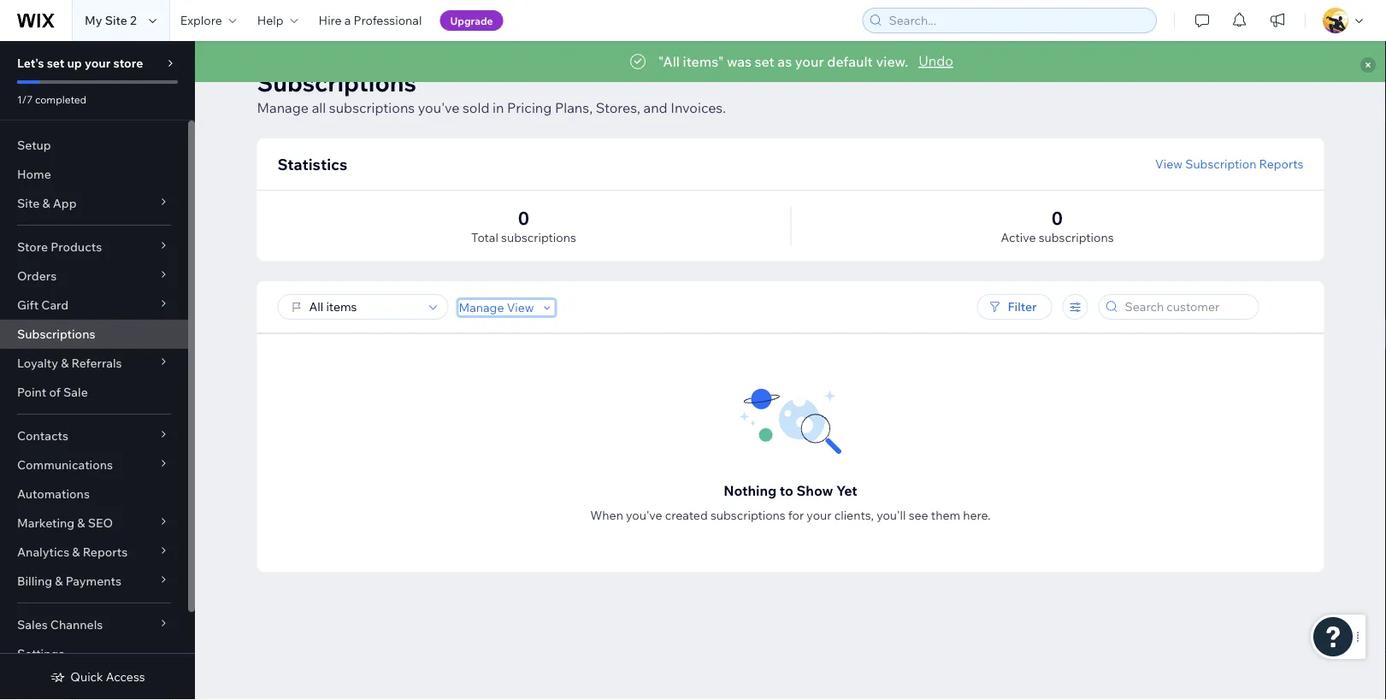 Task type: locate. For each thing, give the bounding box(es) containing it.
Search... field
[[884, 9, 1152, 33]]

settings
[[17, 647, 65, 662]]

manage view
[[459, 300, 534, 315]]

seo
[[88, 516, 113, 531]]

manage
[[257, 99, 309, 116], [459, 300, 504, 315]]

1 0 from the left
[[518, 207, 530, 229]]

undo link
[[919, 50, 954, 71]]

subscriptions up all
[[257, 67, 417, 97]]

setup link
[[0, 131, 188, 160]]

2
[[130, 13, 137, 28]]

your right for
[[807, 508, 832, 523]]

1 horizontal spatial you've
[[626, 508, 663, 523]]

1 horizontal spatial subscriptions
[[257, 67, 417, 97]]

1/7 completed
[[17, 93, 87, 106]]

view inside button
[[1156, 157, 1183, 172]]

set inside alert
[[755, 53, 775, 70]]

see
[[909, 508, 929, 523]]

default
[[828, 53, 873, 70]]

you've left the sold
[[418, 99, 460, 116]]

0 inside 0 total subscriptions
[[518, 207, 530, 229]]

store products
[[17, 240, 102, 255]]

reports inside dropdown button
[[83, 545, 128, 560]]

you've inside nothing to show yet when you've created subscriptions for your clients, you'll see them here.
[[626, 508, 663, 523]]

communications button
[[0, 451, 188, 480]]

& for billing
[[55, 574, 63, 589]]

&
[[42, 196, 50, 211], [61, 356, 69, 371], [77, 516, 85, 531], [72, 545, 80, 560], [55, 574, 63, 589]]

1 vertical spatial reports
[[83, 545, 128, 560]]

0 horizontal spatial site
[[17, 196, 40, 211]]

1 horizontal spatial site
[[105, 13, 127, 28]]

& left seo
[[77, 516, 85, 531]]

& inside popup button
[[55, 574, 63, 589]]

0 inside 0 active subscriptions
[[1052, 207, 1064, 229]]

point of sale
[[17, 385, 88, 400]]

manage inside subscriptions manage all subscriptions you've sold in pricing plans, stores, and invoices.
[[257, 99, 309, 116]]

0 vertical spatial subscriptions
[[257, 67, 417, 97]]

set left 'as'
[[755, 53, 775, 70]]

1 horizontal spatial reports
[[1260, 157, 1304, 172]]

1 vertical spatial view
[[507, 300, 534, 315]]

view subscription reports
[[1156, 157, 1304, 172]]

subscriptions right active
[[1039, 230, 1114, 245]]

alert
[[195, 41, 1387, 82]]

view left subscription
[[1156, 157, 1183, 172]]

when
[[591, 508, 624, 523]]

1 vertical spatial manage
[[459, 300, 504, 315]]

reports
[[1260, 157, 1304, 172], [83, 545, 128, 560]]

2 0 from the left
[[1052, 207, 1064, 229]]

sales channels button
[[0, 611, 188, 640]]

sales
[[17, 618, 48, 633]]

subscriptions inside sidebar element
[[17, 327, 95, 342]]

subscriptions inside subscriptions manage all subscriptions you've sold in pricing plans, stores, and invoices.
[[329, 99, 415, 116]]

marketing & seo button
[[0, 509, 188, 538]]

reports for analytics & reports
[[83, 545, 128, 560]]

1 horizontal spatial view
[[1156, 157, 1183, 172]]

& right loyalty
[[61, 356, 69, 371]]

upgrade
[[450, 14, 493, 27]]

0 horizontal spatial set
[[47, 56, 64, 71]]

reports right subscription
[[1260, 157, 1304, 172]]

was
[[727, 53, 752, 70]]

subscriptions
[[257, 67, 417, 97], [17, 327, 95, 342]]

communications
[[17, 458, 113, 473]]

0 vertical spatial site
[[105, 13, 127, 28]]

help
[[257, 13, 284, 28]]

site & app button
[[0, 189, 188, 218]]

Unsaved view field
[[304, 295, 424, 319]]

& inside popup button
[[77, 516, 85, 531]]

subscriptions
[[329, 99, 415, 116], [501, 230, 577, 245], [1039, 230, 1114, 245], [711, 508, 786, 523]]

subscriptions for subscriptions manage all subscriptions you've sold in pricing plans, stores, and invoices.
[[257, 67, 417, 97]]

channels
[[50, 618, 103, 633]]

& left app
[[42, 196, 50, 211]]

loyalty & referrals
[[17, 356, 122, 371]]

your inside sidebar element
[[85, 56, 111, 71]]

& inside dropdown button
[[42, 196, 50, 211]]

filter
[[1008, 299, 1037, 314]]

marketing
[[17, 516, 75, 531]]

products
[[51, 240, 102, 255]]

store products button
[[0, 233, 188, 262]]

home link
[[0, 160, 188, 189]]

your
[[795, 53, 824, 70], [85, 56, 111, 71], [807, 508, 832, 523]]

view
[[1156, 157, 1183, 172], [507, 300, 534, 315]]

site left 2
[[105, 13, 127, 28]]

0 horizontal spatial reports
[[83, 545, 128, 560]]

& up billing & payments
[[72, 545, 80, 560]]

site
[[105, 13, 127, 28], [17, 196, 40, 211]]

subscriptions right total
[[501, 230, 577, 245]]

0 horizontal spatial manage
[[257, 99, 309, 116]]

manage left all
[[257, 99, 309, 116]]

1 horizontal spatial set
[[755, 53, 775, 70]]

sales channels
[[17, 618, 103, 633]]

0 for 0 total subscriptions
[[518, 207, 530, 229]]

subscriptions inside subscriptions manage all subscriptions you've sold in pricing plans, stores, and invoices.
[[257, 67, 417, 97]]

help button
[[247, 0, 308, 41]]

subscriptions right all
[[329, 99, 415, 116]]

analytics
[[17, 545, 69, 560]]

reports inside button
[[1260, 157, 1304, 172]]

you've right when
[[626, 508, 663, 523]]

1 vertical spatial subscriptions
[[17, 327, 95, 342]]

1 horizontal spatial 0
[[1052, 207, 1064, 229]]

let's set up your store
[[17, 56, 143, 71]]

in
[[493, 99, 504, 116]]

statistics
[[278, 154, 348, 174]]

subscriptions down card
[[17, 327, 95, 342]]

0 vertical spatial manage
[[257, 99, 309, 116]]

billing & payments button
[[0, 567, 188, 596]]

manage inside manage view 'popup button'
[[459, 300, 504, 315]]

view down 0 total subscriptions
[[507, 300, 534, 315]]

gift
[[17, 298, 39, 313]]

you've
[[418, 99, 460, 116], [626, 508, 663, 523]]

0 vertical spatial view
[[1156, 157, 1183, 172]]

subscriptions down "nothing"
[[711, 508, 786, 523]]

1 vertical spatial you've
[[626, 508, 663, 523]]

home
[[17, 167, 51, 182]]

1 vertical spatial site
[[17, 196, 40, 211]]

for
[[789, 508, 804, 523]]

manage down total
[[459, 300, 504, 315]]

0 horizontal spatial 0
[[518, 207, 530, 229]]

0 horizontal spatial you've
[[418, 99, 460, 116]]

view.
[[876, 53, 909, 70]]

your right 'as'
[[795, 53, 824, 70]]

reports down seo
[[83, 545, 128, 560]]

0 vertical spatial you've
[[418, 99, 460, 116]]

billing
[[17, 574, 52, 589]]

site down home
[[17, 196, 40, 211]]

0 horizontal spatial subscriptions
[[17, 327, 95, 342]]

your right up
[[85, 56, 111, 71]]

active
[[1001, 230, 1037, 245]]

automations link
[[0, 480, 188, 509]]

"all
[[659, 53, 680, 70]]

them
[[931, 508, 961, 523]]

set left up
[[47, 56, 64, 71]]

& right billing
[[55, 574, 63, 589]]

subscription
[[1186, 157, 1257, 172]]

0 vertical spatial reports
[[1260, 157, 1304, 172]]

subscriptions inside nothing to show yet when you've created subscriptions for your clients, you'll see them here.
[[711, 508, 786, 523]]

set
[[755, 53, 775, 70], [47, 56, 64, 71]]

upgrade button
[[440, 10, 504, 31]]

card
[[41, 298, 69, 313]]

loyalty
[[17, 356, 58, 371]]

0 horizontal spatial view
[[507, 300, 534, 315]]

items"
[[683, 53, 724, 70]]

loyalty & referrals button
[[0, 349, 188, 378]]

1 horizontal spatial manage
[[459, 300, 504, 315]]



Task type: vqa. For each thing, say whether or not it's contained in the screenshot.
Role inside the Create New Role Need a custom role? Pick and choose permissions to suit your needs.
no



Task type: describe. For each thing, give the bounding box(es) containing it.
hire a professional link
[[308, 0, 432, 41]]

set inside sidebar element
[[47, 56, 64, 71]]

"all items" was set as your default view.
[[659, 53, 909, 70]]

subscriptions inside 0 total subscriptions
[[501, 230, 577, 245]]

referrals
[[71, 356, 122, 371]]

you'll
[[877, 508, 906, 523]]

app
[[53, 196, 77, 211]]

quick access
[[70, 670, 145, 685]]

invoices.
[[671, 99, 726, 116]]

sold
[[463, 99, 490, 116]]

manage view button
[[459, 300, 555, 316]]

gift card button
[[0, 291, 188, 320]]

orders button
[[0, 262, 188, 291]]

here.
[[963, 508, 991, 523]]

analytics & reports button
[[0, 538, 188, 567]]

subscriptions link
[[0, 320, 188, 349]]

store
[[17, 240, 48, 255]]

& for site
[[42, 196, 50, 211]]

nothing
[[724, 483, 777, 500]]

reports for view subscription reports
[[1260, 157, 1304, 172]]

plans,
[[555, 99, 593, 116]]

yet
[[837, 483, 858, 500]]

quick access button
[[50, 670, 145, 685]]

clients,
[[835, 508, 874, 523]]

up
[[67, 56, 82, 71]]

contacts button
[[0, 422, 188, 451]]

gift card
[[17, 298, 69, 313]]

let's
[[17, 56, 44, 71]]

orders
[[17, 269, 57, 284]]

access
[[106, 670, 145, 685]]

view subscription reports button
[[1156, 157, 1304, 172]]

setup
[[17, 138, 51, 153]]

view inside 'popup button'
[[507, 300, 534, 315]]

marketing & seo
[[17, 516, 113, 531]]

point of sale link
[[0, 378, 188, 407]]

0 active subscriptions
[[1001, 207, 1114, 245]]

hire
[[319, 13, 342, 28]]

contacts
[[17, 429, 68, 444]]

to
[[780, 483, 794, 500]]

of
[[49, 385, 61, 400]]

subscriptions for subscriptions
[[17, 327, 95, 342]]

site & app
[[17, 196, 77, 211]]

stores,
[[596, 99, 641, 116]]

you've inside subscriptions manage all subscriptions you've sold in pricing plans, stores, and invoices.
[[418, 99, 460, 116]]

payments
[[66, 574, 121, 589]]

Search customer field
[[1120, 295, 1254, 319]]

total
[[471, 230, 499, 245]]

filter button
[[977, 294, 1053, 320]]

professional
[[354, 13, 422, 28]]

& for loyalty
[[61, 356, 69, 371]]

quick
[[70, 670, 103, 685]]

pricing
[[507, 99, 552, 116]]

0 for 0 active subscriptions
[[1052, 207, 1064, 229]]

analytics & reports
[[17, 545, 128, 560]]

& for analytics
[[72, 545, 80, 560]]

a
[[345, 13, 351, 28]]

all
[[312, 99, 326, 116]]

as
[[778, 53, 792, 70]]

explore
[[180, 13, 222, 28]]

my site 2
[[85, 13, 137, 28]]

subscriptions manage all subscriptions you've sold in pricing plans, stores, and invoices.
[[257, 67, 726, 116]]

alert containing undo
[[195, 41, 1387, 82]]

completed
[[35, 93, 87, 106]]

your inside nothing to show yet when you've created subscriptions for your clients, you'll see them here.
[[807, 508, 832, 523]]

and
[[644, 99, 668, 116]]

sale
[[63, 385, 88, 400]]

undo
[[919, 52, 954, 69]]

point
[[17, 385, 46, 400]]

my
[[85, 13, 102, 28]]

store
[[113, 56, 143, 71]]

subscriptions inside 0 active subscriptions
[[1039, 230, 1114, 245]]

site inside site & app dropdown button
[[17, 196, 40, 211]]

settings link
[[0, 640, 188, 669]]

& for marketing
[[77, 516, 85, 531]]

show
[[797, 483, 834, 500]]

created
[[665, 508, 708, 523]]

sidebar element
[[0, 41, 195, 701]]

1/7
[[17, 93, 33, 106]]

billing & payments
[[17, 574, 121, 589]]

nothing to show yet when you've created subscriptions for your clients, you'll see them here.
[[591, 483, 991, 523]]



